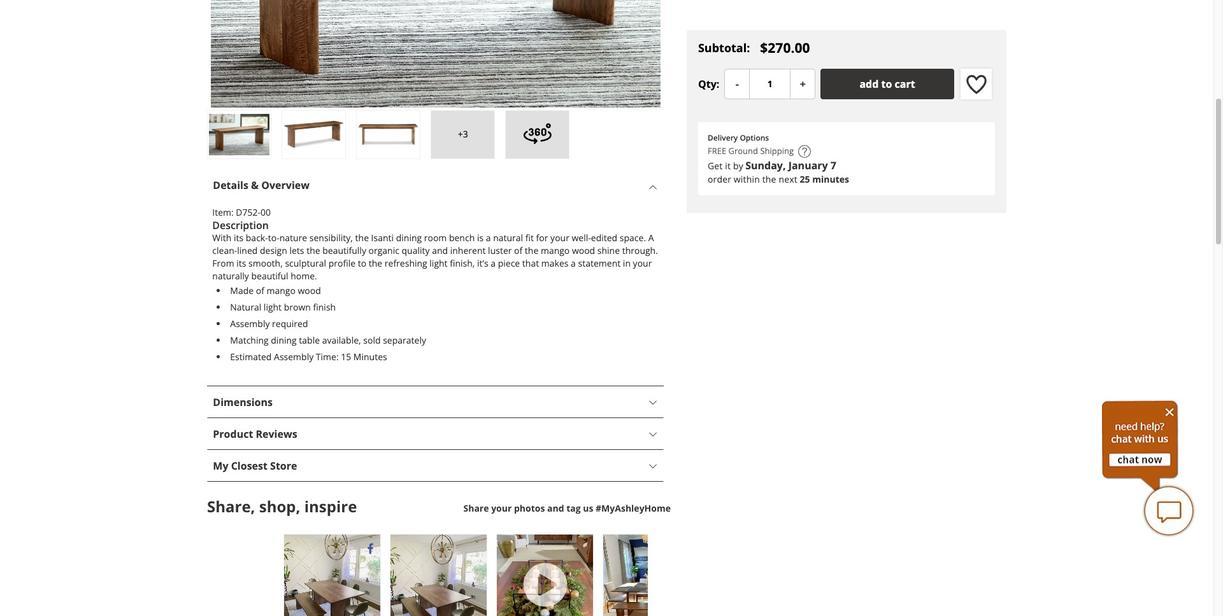 Task type: locate. For each thing, give the bounding box(es) containing it.
natural
[[230, 301, 261, 314]]

mango
[[541, 245, 570, 257], [267, 285, 296, 297]]

its up lined in the left top of the page
[[234, 232, 244, 244]]

your right for
[[551, 232, 570, 244]]

its
[[234, 232, 244, 244], [237, 257, 246, 270]]

1 vertical spatial your
[[633, 257, 652, 270]]

0 vertical spatial your
[[551, 232, 570, 244]]

1 horizontal spatial your
[[633, 257, 652, 270]]

0 vertical spatial wood
[[572, 245, 595, 257]]

your down through. on the right of the page
[[633, 257, 652, 270]]

light up the required
[[264, 301, 282, 314]]

1 vertical spatial wood
[[298, 285, 321, 297]]

None text field
[[750, 69, 791, 99]]

0 horizontal spatial mango
[[267, 285, 296, 297]]

light
[[430, 257, 448, 270], [264, 301, 282, 314]]

light down the and
[[430, 257, 448, 270]]

luster
[[488, 245, 512, 257]]

1 horizontal spatial assembly
[[274, 351, 314, 363]]

mango up makes
[[541, 245, 570, 257]]

0 horizontal spatial light
[[264, 301, 282, 314]]

sold
[[363, 335, 381, 347]]

details & overview button
[[207, 169, 664, 201]]

1 horizontal spatial to
[[882, 77, 892, 91]]

subtotal:
[[699, 40, 750, 55]]

dining down the required
[[271, 335, 297, 347]]

next
[[779, 174, 798, 186]]

its down lined in the left top of the page
[[237, 257, 246, 270]]

dimensions
[[213, 396, 273, 410]]

1 vertical spatial to
[[358, 257, 367, 270]]

0 horizontal spatial to
[[358, 257, 367, 270]]

january
[[789, 159, 828, 173]]

isanti dining bench, , large image
[[207, 0, 665, 108], [209, 112, 270, 157], [284, 112, 344, 157], [358, 112, 419, 157]]

statement
[[578, 257, 621, 270]]

a right it's
[[491, 257, 496, 270]]

0 horizontal spatial wood
[[298, 285, 321, 297]]

to right add
[[882, 77, 892, 91]]

dining up quality
[[396, 232, 422, 244]]

1 horizontal spatial mango
[[541, 245, 570, 257]]

sculptural
[[285, 257, 326, 270]]

profile
[[329, 257, 356, 270]]

1 vertical spatial its
[[237, 257, 246, 270]]

shine
[[598, 245, 620, 257]]

dining
[[396, 232, 422, 244], [271, 335, 297, 347]]

0 vertical spatial light
[[430, 257, 448, 270]]

item:
[[212, 206, 234, 219]]

0 horizontal spatial your
[[551, 232, 570, 244]]

estimated
[[230, 351, 272, 363]]

home.
[[291, 270, 317, 282]]

minutes
[[813, 174, 850, 186]]

assembly up matching
[[230, 318, 270, 330]]

of
[[514, 245, 523, 257], [256, 285, 264, 297]]

to inside add to cart button
[[882, 77, 892, 91]]

in
[[623, 257, 631, 270]]

dialogue message for liveperson image
[[1103, 401, 1179, 493]]

0 vertical spatial to
[[882, 77, 892, 91]]

lets
[[290, 245, 304, 257]]

beautifully
[[323, 245, 366, 257]]

back-
[[246, 232, 268, 244]]

room
[[424, 232, 447, 244]]

to
[[882, 77, 892, 91], [358, 257, 367, 270]]

fit
[[526, 232, 534, 244]]

the
[[763, 174, 777, 186], [355, 232, 369, 244], [307, 245, 320, 257], [525, 245, 539, 257], [369, 257, 383, 270]]

naturally
[[212, 270, 249, 282]]

1 horizontal spatial light
[[430, 257, 448, 270]]

a
[[486, 232, 491, 244], [491, 257, 496, 270], [571, 257, 576, 270]]

None button
[[725, 69, 750, 99], [791, 69, 816, 99], [725, 69, 750, 99], [791, 69, 816, 99]]

1 horizontal spatial dining
[[396, 232, 422, 244]]

finish
[[313, 301, 336, 314]]

wood down the well-
[[572, 245, 595, 257]]

to right profile on the top
[[358, 257, 367, 270]]

wood
[[572, 245, 595, 257], [298, 285, 321, 297]]

get
[[708, 160, 723, 172]]

add to cart
[[860, 77, 916, 91]]

separately
[[383, 335, 426, 347]]

time:
[[316, 351, 339, 363]]

by
[[734, 160, 744, 172]]

1 vertical spatial dining
[[271, 335, 297, 347]]

0 horizontal spatial of
[[256, 285, 264, 297]]

dimensions button
[[207, 387, 664, 419]]

my closest store button
[[207, 451, 664, 482]]

mango down beautiful
[[267, 285, 296, 297]]

the down sunday,
[[763, 174, 777, 186]]

for
[[536, 232, 548, 244]]

from
[[212, 257, 234, 270]]

description
[[212, 219, 269, 233]]

made
[[230, 285, 254, 297]]

d752-
[[236, 206, 261, 219]]

1 horizontal spatial wood
[[572, 245, 595, 257]]

available,
[[322, 335, 361, 347]]

makes
[[542, 257, 569, 270]]

assembly down table
[[274, 351, 314, 363]]

0 vertical spatial of
[[514, 245, 523, 257]]

of down beautiful
[[256, 285, 264, 297]]

&
[[251, 178, 259, 192]]

of up piece
[[514, 245, 523, 257]]

wood down home.
[[298, 285, 321, 297]]

design
[[260, 245, 287, 257]]

edited
[[591, 232, 618, 244]]

0 horizontal spatial assembly
[[230, 318, 270, 330]]

1 vertical spatial assembly
[[274, 351, 314, 363]]

product
[[213, 428, 253, 442]]



Task type: describe. For each thing, give the bounding box(es) containing it.
beautiful
[[251, 270, 288, 282]]

the left isanti
[[355, 232, 369, 244]]

get it  by sunday, january 7 order within the next 25 minutes
[[708, 159, 850, 186]]

qty:
[[699, 77, 720, 91]]

quality
[[402, 245, 430, 257]]

0 vertical spatial assembly
[[230, 318, 270, 330]]

well-
[[572, 232, 591, 244]]

the up sculptural
[[307, 245, 320, 257]]

my
[[213, 459, 228, 474]]

the down organic
[[369, 257, 383, 270]]

00
[[261, 206, 271, 219]]

clean-
[[212, 245, 237, 257]]

closest
[[231, 459, 268, 474]]

product reviews button
[[207, 419, 664, 451]]

+3 button
[[431, 110, 495, 159]]

7
[[831, 159, 837, 173]]

item: d752-00 description with its back-to-nature sensibility, the isanti dining room bench is a natural fit for your well-edited space. a clean-lined design lets the beautifully organic quality and inherent luster of the mango wood shine through. from its smooth, sculptural profile to the refreshing light finish, it's a piece that makes a statement in your naturally beautiful home. made of mango wood natural light brown finish assembly required matching dining table available, sold separately estimated assembly time: 15 minutes
[[212, 206, 658, 363]]

required
[[272, 318, 308, 330]]

brown
[[284, 301, 311, 314]]

details
[[213, 178, 249, 192]]

the inside get it  by sunday, january 7 order within the next 25 minutes
[[763, 174, 777, 186]]

nature
[[280, 232, 307, 244]]

refreshing
[[385, 257, 427, 270]]

the up that
[[525, 245, 539, 257]]

0 vertical spatial dining
[[396, 232, 422, 244]]

it's
[[477, 257, 489, 270]]

1 horizontal spatial of
[[514, 245, 523, 257]]

isanti
[[371, 232, 394, 244]]

my closest store
[[213, 459, 297, 474]]

1 vertical spatial of
[[256, 285, 264, 297]]

with
[[212, 232, 232, 244]]

0 vertical spatial mango
[[541, 245, 570, 257]]

0 vertical spatial its
[[234, 232, 244, 244]]

chat bubble mobile view image
[[1144, 486, 1195, 537]]

360 spin image
[[522, 118, 553, 149]]

15
[[341, 351, 351, 363]]

sunday,
[[746, 159, 786, 173]]

to-
[[268, 232, 280, 244]]

natural
[[493, 232, 523, 244]]

and
[[432, 245, 448, 257]]

inherent
[[450, 245, 486, 257]]

sensibility,
[[310, 232, 353, 244]]

add
[[860, 77, 879, 91]]

reviews
[[256, 428, 297, 442]]

cart
[[895, 77, 916, 91]]

store
[[270, 459, 297, 474]]

to inside the item: d752-00 description with its back-to-nature sensibility, the isanti dining room bench is a natural fit for your well-edited space. a clean-lined design lets the beautifully organic quality and inherent luster of the mango wood shine through. from its smooth, sculptural profile to the refreshing light finish, it's a piece that makes a statement in your naturally beautiful home. made of mango wood natural light brown finish assembly required matching dining table available, sold separately estimated assembly time: 15 minutes
[[358, 257, 367, 270]]

options
[[740, 132, 769, 143]]

25
[[800, 174, 810, 186]]

smooth,
[[249, 257, 283, 270]]

order
[[708, 174, 732, 186]]

table
[[299, 335, 320, 347]]

+3
[[458, 128, 468, 140]]

a right 'is'
[[486, 232, 491, 244]]

bench
[[449, 232, 475, 244]]

is
[[477, 232, 484, 244]]

space.
[[620, 232, 646, 244]]

through.
[[622, 245, 658, 257]]

product reviews
[[213, 428, 297, 442]]

$270.00
[[761, 39, 810, 56]]

organic
[[369, 245, 400, 257]]

finish,
[[450, 257, 475, 270]]

delivery
[[708, 132, 738, 143]]

details & overview
[[213, 178, 310, 192]]

overview
[[261, 178, 310, 192]]

matching
[[230, 335, 269, 347]]

1 vertical spatial mango
[[267, 285, 296, 297]]

minutes
[[354, 351, 387, 363]]

within
[[734, 174, 760, 186]]

a right makes
[[571, 257, 576, 270]]

add to cart button
[[821, 69, 955, 99]]

it
[[725, 160, 731, 172]]

dims image
[[799, 146, 811, 158]]

delivery options
[[708, 132, 769, 143]]

that
[[523, 257, 539, 270]]

piece
[[498, 257, 520, 270]]

a
[[649, 232, 654, 244]]

1 vertical spatial light
[[264, 301, 282, 314]]

lined
[[237, 245, 258, 257]]

0 horizontal spatial dining
[[271, 335, 297, 347]]



Task type: vqa. For each thing, say whether or not it's contained in the screenshot.
to
yes



